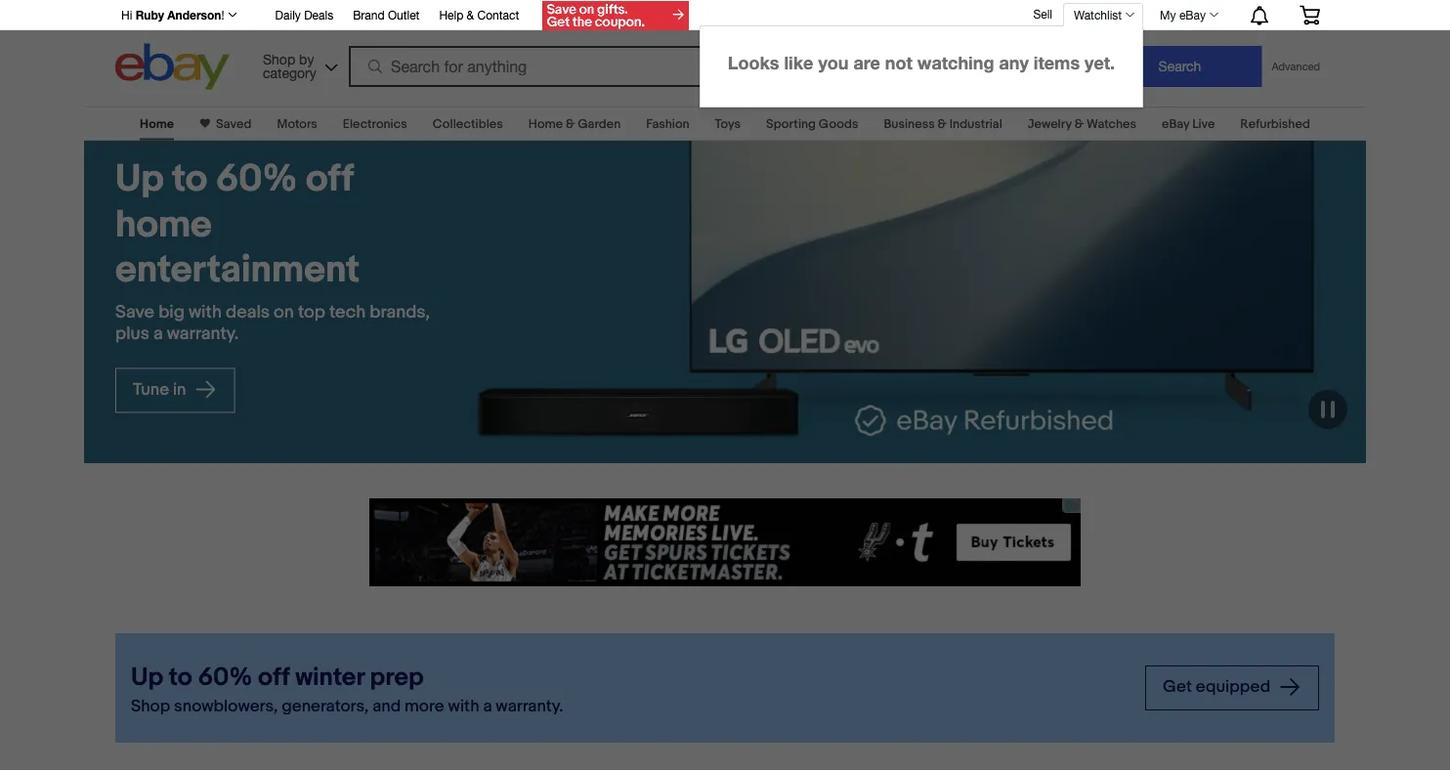 Task type: describe. For each thing, give the bounding box(es) containing it.
collectibles
[[433, 116, 503, 132]]

help
[[439, 8, 464, 22]]

are
[[854, 52, 881, 73]]

up to 60% off home entertainment link
[[115, 156, 440, 294]]

collectibles link
[[433, 116, 503, 132]]

off for home
[[306, 156, 354, 202]]

watching
[[918, 52, 995, 73]]

brand outlet
[[353, 8, 420, 22]]

electronics
[[343, 116, 407, 132]]

goods
[[819, 116, 859, 132]]

my ebay link
[[1150, 3, 1228, 26]]

jewelry
[[1028, 116, 1072, 132]]

sell
[[1034, 7, 1053, 21]]

get equipped link
[[1146, 666, 1320, 711]]

outlet
[[388, 8, 420, 22]]

shop
[[131, 697, 170, 717]]

looks like you are not watching any items yet.
[[728, 52, 1116, 73]]

account navigation
[[0, 0, 1451, 771]]

saved
[[216, 116, 252, 132]]

you
[[819, 52, 849, 73]]

snowblowers,
[[174, 697, 278, 717]]

save
[[115, 302, 155, 323]]

& for help
[[467, 8, 474, 22]]

prep
[[370, 663, 424, 693]]

brand
[[353, 8, 385, 22]]

brands,
[[370, 302, 430, 323]]

tech
[[329, 302, 366, 323]]

and
[[373, 697, 401, 717]]

hi ruby anderson !
[[121, 8, 224, 22]]

home
[[115, 202, 212, 248]]

yet.
[[1085, 52, 1116, 73]]

home & garden link
[[529, 116, 621, 132]]

more
[[405, 697, 445, 717]]

sporting
[[767, 116, 816, 132]]

looks like you are not watching any items yet. banner
[[0, 0, 1451, 771]]

to for up to 60% off winter prep
[[169, 663, 192, 693]]

business & industrial link
[[884, 116, 1003, 132]]

my
[[1161, 8, 1177, 22]]

help & contact link
[[439, 5, 519, 26]]

get the coupon image
[[543, 1, 689, 30]]

ebay live link
[[1162, 116, 1216, 132]]

industrial
[[950, 116, 1003, 132]]

any
[[1000, 52, 1029, 73]]

daily deals
[[275, 8, 334, 22]]

winter
[[295, 663, 364, 693]]

hi
[[121, 8, 132, 22]]

60% for home
[[216, 156, 298, 202]]

motors
[[277, 116, 318, 132]]

advanced
[[1272, 60, 1321, 73]]

!
[[221, 8, 224, 22]]

up to 60% off winter prep link
[[131, 662, 1130, 695]]

business
[[884, 116, 935, 132]]

garden
[[578, 116, 621, 132]]

top
[[298, 302, 325, 323]]

advanced link
[[1263, 47, 1331, 86]]

sell link
[[1025, 7, 1062, 21]]

tune in link
[[115, 368, 235, 413]]

ebay inside account navigation
[[1180, 8, 1207, 22]]

refurbished
[[1241, 116, 1311, 132]]

items
[[1034, 52, 1080, 73]]

watchlist
[[1074, 8, 1123, 22]]

get
[[1164, 677, 1193, 698]]

tune in
[[133, 380, 190, 400]]

jewelry & watches link
[[1028, 116, 1137, 132]]

home for home & garden
[[529, 116, 563, 132]]

home & garden
[[529, 116, 621, 132]]

get equipped
[[1164, 677, 1275, 698]]

looks
[[728, 52, 780, 73]]

deals
[[226, 302, 270, 323]]

ebay live
[[1162, 116, 1216, 132]]

motors link
[[277, 116, 318, 132]]

help & contact
[[439, 8, 519, 22]]

jewelry & watches
[[1028, 116, 1137, 132]]

brand outlet link
[[353, 5, 420, 26]]

refurbished link
[[1241, 116, 1311, 132]]

sporting goods
[[767, 116, 859, 132]]

contact
[[478, 8, 519, 22]]

daily deals link
[[275, 5, 334, 26]]

anderson
[[168, 8, 221, 22]]



Task type: locate. For each thing, give the bounding box(es) containing it.
home left garden
[[529, 116, 563, 132]]

1 horizontal spatial a
[[483, 697, 492, 717]]

on
[[274, 302, 294, 323]]

plus
[[115, 323, 149, 345]]

to inside up to 60% off home entertainment save big with deals on top tech brands, plus a warranty.
[[172, 156, 207, 202]]

not
[[886, 52, 913, 73]]

up to 60% off home entertainment save big with deals on top tech brands, plus a warranty.
[[115, 156, 430, 345]]

advertisement region
[[370, 499, 1081, 587]]

0 horizontal spatial warranty.
[[167, 323, 239, 345]]

& for home
[[566, 116, 575, 132]]

off inside "up to 60% off winter prep shop snowblowers, generators, and more with a warranty."
[[258, 663, 290, 693]]

to
[[172, 156, 207, 202], [169, 663, 192, 693]]

60% down saved on the top of the page
[[216, 156, 298, 202]]

up for up to 60% off home entertainment
[[115, 156, 164, 202]]

0 horizontal spatial off
[[258, 663, 290, 693]]

fashion link
[[646, 116, 690, 132]]

generators,
[[282, 697, 369, 717]]

ebay left the live on the right top
[[1162, 116, 1190, 132]]

off for winter
[[258, 663, 290, 693]]

watchlist link
[[1064, 3, 1144, 26]]

0 horizontal spatial a
[[153, 323, 163, 345]]

equipped
[[1197, 677, 1271, 698]]

saved link
[[210, 116, 252, 132]]

with inside up to 60% off home entertainment save big with deals on top tech brands, plus a warranty.
[[189, 302, 222, 323]]

1 vertical spatial up
[[131, 663, 163, 693]]

ruby
[[136, 8, 164, 22]]

off down motors link
[[306, 156, 354, 202]]

to up 'shop'
[[169, 663, 192, 693]]

up up home at the left of the page
[[115, 156, 164, 202]]

with inside "up to 60% off winter prep shop snowblowers, generators, and more with a warranty."
[[448, 697, 480, 717]]

2 home from the left
[[529, 116, 563, 132]]

1 horizontal spatial with
[[448, 697, 480, 717]]

0 vertical spatial off
[[306, 156, 354, 202]]

60% inside up to 60% off home entertainment save big with deals on top tech brands, plus a warranty.
[[216, 156, 298, 202]]

up up 'shop'
[[131, 663, 163, 693]]

with right 'more'
[[448, 697, 480, 717]]

your shopping cart image
[[1299, 5, 1322, 25]]

0 vertical spatial up
[[115, 156, 164, 202]]

home
[[140, 116, 174, 132], [529, 116, 563, 132]]

to for up to 60% off home entertainment
[[172, 156, 207, 202]]

& left garden
[[566, 116, 575, 132]]

0 vertical spatial ebay
[[1180, 8, 1207, 22]]

& inside help & contact link
[[467, 8, 474, 22]]

warranty. inside up to 60% off home entertainment save big with deals on top tech brands, plus a warranty.
[[167, 323, 239, 345]]

& right jewelry
[[1075, 116, 1084, 132]]

1 vertical spatial a
[[483, 697, 492, 717]]

1 home from the left
[[140, 116, 174, 132]]

watches
[[1087, 116, 1137, 132]]

home left saved link
[[140, 116, 174, 132]]

tune
[[133, 380, 169, 400]]

sporting goods link
[[767, 116, 859, 132]]

0 vertical spatial to
[[172, 156, 207, 202]]

up inside "up to 60% off winter prep shop snowblowers, generators, and more with a warranty."
[[131, 663, 163, 693]]

business & industrial
[[884, 116, 1003, 132]]

60%
[[216, 156, 298, 202], [198, 663, 253, 693]]

1 horizontal spatial home
[[529, 116, 563, 132]]

electronics link
[[343, 116, 407, 132]]

to up home at the left of the page
[[172, 156, 207, 202]]

1 vertical spatial warranty.
[[496, 697, 564, 717]]

like
[[785, 52, 814, 73]]

off inside up to 60% off home entertainment save big with deals on top tech brands, plus a warranty.
[[306, 156, 354, 202]]

0 horizontal spatial home
[[140, 116, 174, 132]]

ebay
[[1180, 8, 1207, 22], [1162, 116, 1190, 132]]

a inside "up to 60% off winter prep shop snowblowers, generators, and more with a warranty."
[[483, 697, 492, 717]]

up to 60% off winter prep shop snowblowers, generators, and more with a warranty.
[[131, 663, 564, 717]]

1 vertical spatial ebay
[[1162, 116, 1190, 132]]

1 horizontal spatial off
[[306, 156, 354, 202]]

1 vertical spatial off
[[258, 663, 290, 693]]

60% up snowblowers,
[[198, 663, 253, 693]]

entertainment
[[115, 248, 360, 293]]

up for up to 60% off winter prep
[[131, 663, 163, 693]]

daily
[[275, 8, 301, 22]]

1 vertical spatial 60%
[[198, 663, 253, 693]]

0 vertical spatial 60%
[[216, 156, 298, 202]]

warranty.
[[167, 323, 239, 345], [496, 697, 564, 717]]

0 horizontal spatial with
[[189, 302, 222, 323]]

a down big
[[153, 323, 163, 345]]

a inside up to 60% off home entertainment save big with deals on top tech brands, plus a warranty.
[[153, 323, 163, 345]]

60% inside "up to 60% off winter prep shop snowblowers, generators, and more with a warranty."
[[198, 663, 253, 693]]

with right big
[[189, 302, 222, 323]]

live
[[1193, 116, 1216, 132]]

& for jewelry
[[1075, 116, 1084, 132]]

toys
[[715, 116, 741, 132]]

off up snowblowers,
[[258, 663, 290, 693]]

& for business
[[938, 116, 947, 132]]

1 vertical spatial to
[[169, 663, 192, 693]]

up
[[115, 156, 164, 202], [131, 663, 163, 693]]

home for home
[[140, 116, 174, 132]]

with
[[189, 302, 222, 323], [448, 697, 480, 717]]

1 vertical spatial with
[[448, 697, 480, 717]]

&
[[467, 8, 474, 22], [566, 116, 575, 132], [938, 116, 947, 132], [1075, 116, 1084, 132]]

in
[[173, 380, 186, 400]]

none submit inside looks like you are not watching any items yet. banner
[[1098, 46, 1263, 87]]

a right 'more'
[[483, 697, 492, 717]]

big
[[159, 302, 185, 323]]

ebay right my
[[1180, 8, 1207, 22]]

1 horizontal spatial warranty.
[[496, 697, 564, 717]]

0 vertical spatial warranty.
[[167, 323, 239, 345]]

deals
[[304, 8, 334, 22]]

warranty. inside "up to 60% off winter prep shop snowblowers, generators, and more with a warranty."
[[496, 697, 564, 717]]

None submit
[[1098, 46, 1263, 87]]

0 vertical spatial with
[[189, 302, 222, 323]]

fashion
[[646, 116, 690, 132]]

toys link
[[715, 116, 741, 132]]

up inside up to 60% off home entertainment save big with deals on top tech brands, plus a warranty.
[[115, 156, 164, 202]]

60% for winter
[[198, 663, 253, 693]]

0 vertical spatial a
[[153, 323, 163, 345]]

& right help at top left
[[467, 8, 474, 22]]

my ebay
[[1161, 8, 1207, 22]]

to inside "up to 60% off winter prep shop snowblowers, generators, and more with a warranty."
[[169, 663, 192, 693]]

& right business
[[938, 116, 947, 132]]

a
[[153, 323, 163, 345], [483, 697, 492, 717]]



Task type: vqa. For each thing, say whether or not it's contained in the screenshot.
PAPER
no



